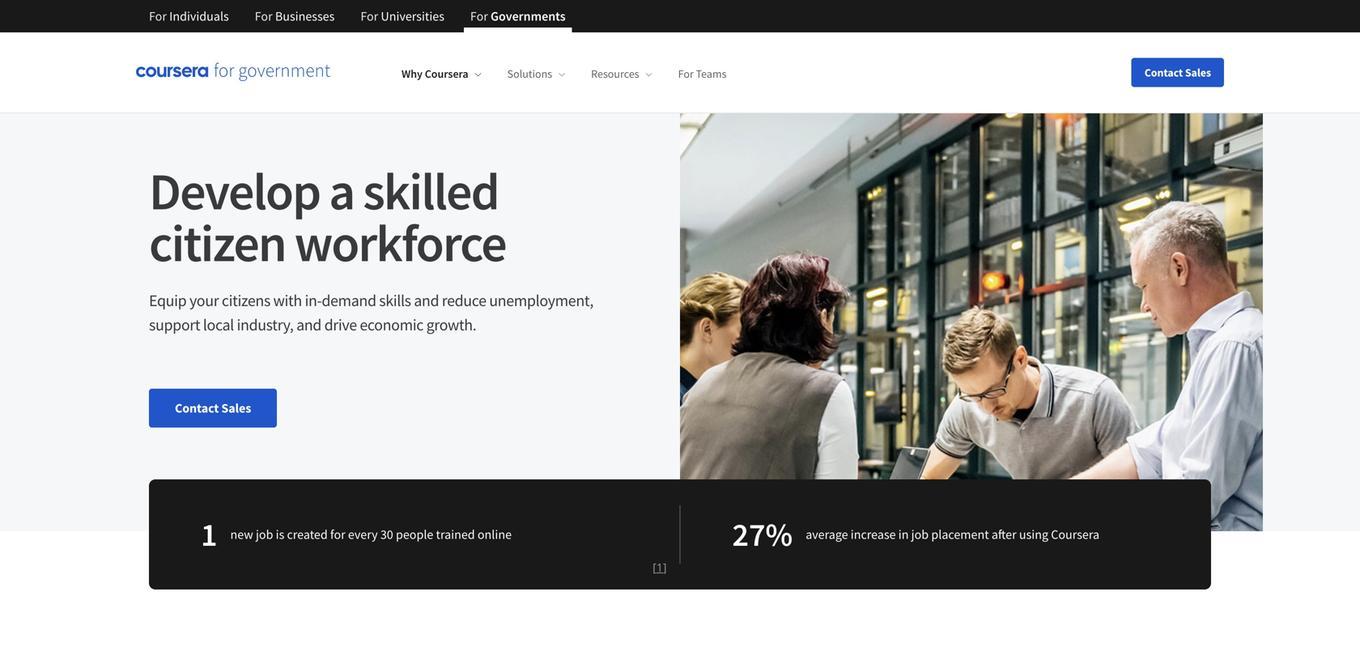 Task type: locate. For each thing, give the bounding box(es) containing it.
[
[[653, 560, 657, 575]]

skilled
[[363, 158, 499, 224]]

support
[[149, 315, 200, 335]]

contact for the contact sales link
[[175, 400, 219, 416]]

1 horizontal spatial sales
[[1186, 65, 1212, 80]]

growth.
[[427, 315, 477, 335]]

for for universities
[[361, 8, 378, 24]]

for for businesses
[[255, 8, 273, 24]]

for
[[149, 8, 167, 24], [255, 8, 273, 24], [361, 8, 378, 24], [471, 8, 488, 24], [678, 67, 694, 81]]

universities
[[381, 8, 445, 24]]

and down in-
[[297, 315, 322, 335]]

0 vertical spatial and
[[414, 290, 439, 311]]

0 horizontal spatial 1
[[201, 514, 218, 555]]

job
[[256, 526, 273, 543], [912, 526, 929, 543]]

for individuals
[[149, 8, 229, 24]]

sales inside button
[[1186, 65, 1212, 80]]

skills
[[379, 290, 411, 311]]

1
[[201, 514, 218, 555], [657, 560, 663, 575]]

1 vertical spatial and
[[297, 315, 322, 335]]

1 vertical spatial contact sales
[[175, 400, 251, 416]]

contact sales button
[[1132, 58, 1225, 87]]

1 vertical spatial contact
[[175, 400, 219, 416]]

0 vertical spatial coursera
[[425, 67, 469, 81]]

resources
[[591, 67, 640, 81]]

0 vertical spatial sales
[[1186, 65, 1212, 80]]

equip your citizens with in-demand skills and reduce unemployment, support local industry, and drive economic growth.
[[149, 290, 594, 335]]

for universities
[[361, 8, 445, 24]]

1 horizontal spatial contact sales
[[1145, 65, 1212, 80]]

for left teams
[[678, 67, 694, 81]]

drive
[[324, 315, 357, 335]]

for teams
[[678, 67, 727, 81]]

1 vertical spatial 1
[[657, 560, 663, 575]]

0 horizontal spatial contact sales
[[175, 400, 251, 416]]

1 vertical spatial coursera
[[1052, 526, 1100, 543]]

job right in
[[912, 526, 929, 543]]

local
[[203, 315, 234, 335]]

coursera right why
[[425, 67, 469, 81]]

coursera
[[425, 67, 469, 81], [1052, 526, 1100, 543]]

contact sales inside button
[[1145, 65, 1212, 80]]

contact sales for the "contact sales" button
[[1145, 65, 1212, 80]]

1 horizontal spatial coursera
[[1052, 526, 1100, 543]]

for
[[330, 526, 346, 543]]

for left businesses
[[255, 8, 273, 24]]

0 horizontal spatial contact
[[175, 400, 219, 416]]

job left is
[[256, 526, 273, 543]]

1 vertical spatial sales
[[221, 400, 251, 416]]

0 horizontal spatial sales
[[221, 400, 251, 416]]

contact sales
[[1145, 65, 1212, 80], [175, 400, 251, 416]]

coursera right using
[[1052, 526, 1100, 543]]

1 job from the left
[[256, 526, 273, 543]]

30
[[381, 526, 393, 543]]

people
[[396, 526, 434, 543]]

in-
[[305, 290, 322, 311]]

0 horizontal spatial and
[[297, 315, 322, 335]]

and
[[414, 290, 439, 311], [297, 315, 322, 335]]

1 horizontal spatial job
[[912, 526, 929, 543]]

1 horizontal spatial contact
[[1145, 65, 1184, 80]]

banner navigation
[[136, 0, 579, 32]]

sales for the contact sales link
[[221, 400, 251, 416]]

0 vertical spatial contact sales
[[1145, 65, 1212, 80]]

and right skills
[[414, 290, 439, 311]]

for left individuals
[[149, 8, 167, 24]]

contact inside button
[[1145, 65, 1184, 80]]

average
[[806, 526, 849, 543]]

contact
[[1145, 65, 1184, 80], [175, 400, 219, 416]]

is
[[276, 526, 285, 543]]

0 horizontal spatial job
[[256, 526, 273, 543]]

0 vertical spatial contact
[[1145, 65, 1184, 80]]

for left governments
[[471, 8, 488, 24]]

for left universities
[[361, 8, 378, 24]]

sales
[[1186, 65, 1212, 80], [221, 400, 251, 416]]



Task type: describe. For each thing, give the bounding box(es) containing it.
created
[[287, 526, 328, 543]]

sales for the "contact sales" button
[[1186, 65, 1212, 80]]

1 horizontal spatial 1
[[657, 560, 663, 575]]

contact sales for the contact sales link
[[175, 400, 251, 416]]

every
[[348, 526, 378, 543]]

develop
[[149, 158, 320, 224]]

your
[[189, 290, 219, 311]]

solutions
[[508, 67, 553, 81]]

citizens
[[222, 290, 270, 311]]

industry,
[[237, 315, 294, 335]]

unemployment,
[[489, 290, 594, 311]]

reduce
[[442, 290, 486, 311]]

0 vertical spatial 1
[[201, 514, 218, 555]]

after
[[992, 526, 1017, 543]]

]
[[663, 560, 667, 575]]

placement
[[932, 526, 990, 543]]

businesses
[[275, 8, 335, 24]]

teams
[[696, 67, 727, 81]]

1 horizontal spatial and
[[414, 290, 439, 311]]

economic
[[360, 315, 424, 335]]

for governments
[[471, 8, 566, 24]]

increase
[[851, 526, 896, 543]]

with
[[273, 290, 302, 311]]

contact for the "contact sales" button
[[1145, 65, 1184, 80]]

[ 1 ]
[[653, 560, 667, 575]]

why
[[402, 67, 423, 81]]

using
[[1020, 526, 1049, 543]]

equip
[[149, 290, 187, 311]]

develop a skilled citizen workforce
[[149, 158, 506, 275]]

why coursera
[[402, 67, 469, 81]]

workforce
[[295, 210, 506, 275]]

new job is created for every 30 people trained online
[[230, 526, 512, 543]]

resources link
[[591, 67, 653, 81]]

in
[[899, 526, 909, 543]]

coursera for government image
[[136, 63, 330, 82]]

a
[[329, 158, 354, 224]]

demand
[[322, 290, 376, 311]]

solutions link
[[508, 67, 566, 81]]

trained
[[436, 526, 475, 543]]

contact sales link
[[149, 389, 277, 428]]

2 job from the left
[[912, 526, 929, 543]]

for businesses
[[255, 8, 335, 24]]

governments
[[491, 8, 566, 24]]

for teams link
[[678, 67, 727, 81]]

online
[[478, 526, 512, 543]]

27%
[[733, 514, 793, 555]]

average increase in job placement after using coursera
[[806, 526, 1100, 543]]

for for individuals
[[149, 8, 167, 24]]

new
[[230, 526, 253, 543]]

0 horizontal spatial coursera
[[425, 67, 469, 81]]

individuals
[[169, 8, 229, 24]]

citizen
[[149, 210, 286, 275]]

for for governments
[[471, 8, 488, 24]]

why coursera link
[[402, 67, 482, 81]]



Task type: vqa. For each thing, say whether or not it's contained in the screenshot.
'of' for Master of Arts in Education - Educational Technology
no



